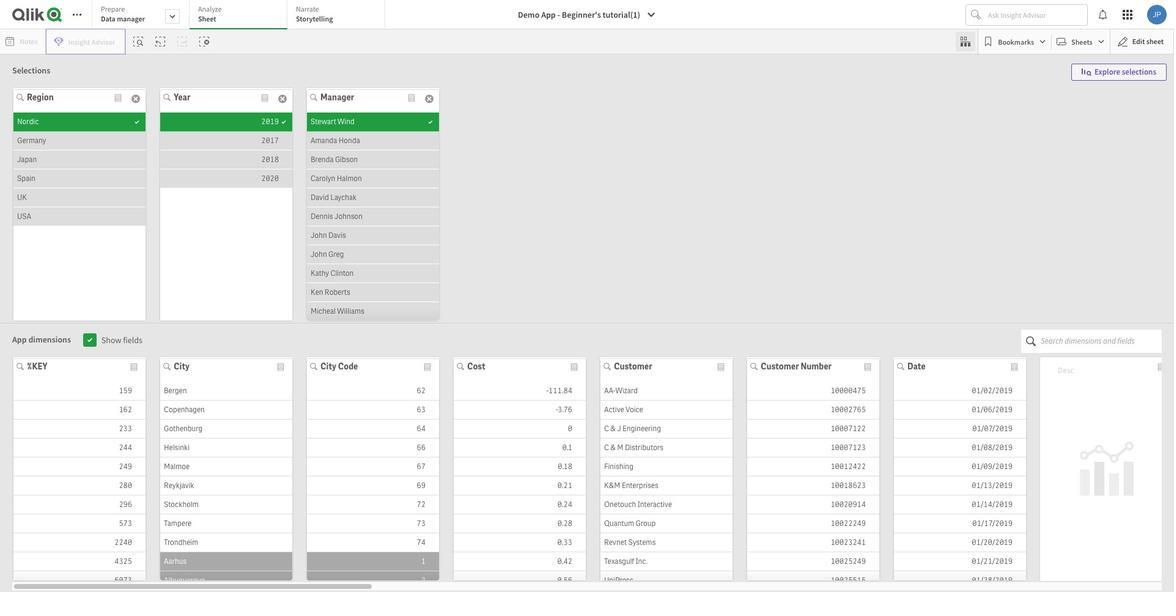 Task type: describe. For each thing, give the bounding box(es) containing it.
2020 option
[[160, 169, 292, 188]]

249
[[119, 462, 132, 471]]

01/28/2019
[[972, 575, 1013, 585]]

city for city
[[174, 361, 190, 372]]

tick image for amanda honda
[[428, 114, 433, 131]]

c & m distributors option
[[601, 438, 733, 457]]

10007122 option
[[747, 419, 880, 438]]

amanda
[[311, 136, 337, 146]]

249 option
[[13, 457, 146, 476]]

japan
[[17, 155, 37, 165]]

close selections tool image
[[961, 37, 971, 46]]

c for c & j engineering
[[604, 424, 609, 433]]

kathy
[[311, 269, 329, 278]]

list box containing nordic
[[13, 113, 146, 245]]

reykjavik
[[164, 480, 194, 490]]

james peterson image
[[1147, 5, 1167, 24]]

honda
[[339, 136, 360, 146]]

list box for cost
[[454, 381, 586, 592]]

wind
[[338, 117, 355, 127]]

onetouch
[[604, 499, 636, 509]]

01/07/2019 option
[[894, 419, 1026, 438]]

c & j engineering option
[[601, 419, 733, 438]]

10023241 option
[[747, 533, 880, 552]]

2019
[[261, 117, 279, 127]]

smart search image
[[134, 37, 143, 46]]

2017 option
[[160, 132, 292, 150]]

onetouch interactive option
[[601, 495, 733, 514]]

6073 option
[[13, 571, 146, 590]]

10012422
[[831, 462, 866, 471]]

helsinki option
[[160, 438, 292, 457]]

selections
[[12, 65, 50, 76]]

0.24 option
[[454, 495, 586, 514]]

helsinki
[[164, 443, 190, 452]]

233
[[119, 424, 132, 433]]

show fields
[[101, 334, 143, 345]]

10000475 option
[[747, 381, 880, 400]]

brenda gibson option
[[307, 150, 439, 169]]

159 option
[[13, 381, 146, 400]]

explore selections
[[1095, 67, 1157, 77]]

0 option
[[454, 419, 586, 438]]

162 option
[[13, 400, 146, 419]]

Search dimensions and fields text field
[[1041, 329, 1162, 353]]

4325
[[114, 556, 132, 566]]

573 option
[[13, 514, 146, 533]]

micheal williams option
[[307, 302, 439, 321]]

tampere option
[[160, 514, 292, 533]]

cost
[[467, 361, 486, 372]]

bookmarks
[[998, 37, 1034, 46]]

gothenburg
[[164, 424, 203, 433]]

01/07/2019
[[973, 424, 1013, 433]]

10007123 option
[[747, 438, 880, 457]]

bergen option
[[160, 381, 292, 400]]

aa-wizard option
[[601, 381, 733, 400]]

explore
[[1095, 67, 1121, 77]]

0.24
[[558, 499, 573, 509]]

- for 111.84
[[546, 386, 549, 395]]

244 option
[[13, 438, 146, 457]]

enterprises
[[622, 480, 659, 490]]

2240 option
[[13, 533, 146, 552]]

texasgulf inc.
[[604, 556, 648, 566]]

john for john greg
[[311, 250, 327, 259]]

01/13/2019 option
[[894, 476, 1026, 495]]

texasgulf inc. option
[[601, 552, 733, 571]]

voice
[[626, 405, 643, 414]]

69
[[417, 480, 426, 490]]

bookmarks button
[[981, 32, 1049, 51]]

01/28/2019 option
[[894, 571, 1026, 590]]

copenhagen
[[164, 405, 205, 414]]

72
[[417, 499, 426, 509]]

01/14/2019
[[972, 499, 1013, 509]]

trondheim option
[[160, 533, 292, 552]]

c & j engineering
[[604, 424, 661, 433]]

10002765
[[831, 405, 866, 414]]

narrate storytelling
[[296, 4, 333, 23]]

albuquerque option
[[160, 571, 292, 590]]

aa-
[[604, 386, 616, 395]]

engineering
[[623, 424, 661, 433]]

stockholm
[[164, 499, 199, 509]]

quantum group option
[[601, 514, 733, 533]]

app inside app dimension region
[[12, 334, 27, 345]]

Ask Insight Advisor text field
[[986, 5, 1088, 25]]

copenhagen option
[[160, 400, 292, 419]]

storytelling
[[296, 14, 333, 23]]

remove image for year
[[278, 91, 287, 107]]

john greg option
[[307, 245, 439, 264]]

kathy clinton option
[[307, 264, 439, 283]]

stewart wind option
[[307, 113, 439, 132]]

carolyn halmon
[[311, 174, 362, 184]]

johnson
[[335, 212, 363, 221]]

stewart
[[311, 117, 336, 127]]

tick image
[[281, 114, 286, 131]]

wizard
[[616, 386, 638, 395]]

0.42
[[558, 556, 573, 566]]

1
[[421, 556, 426, 566]]

01/20/2019 option
[[894, 533, 1026, 552]]

10023241
[[831, 537, 866, 547]]

01/02/2019
[[972, 386, 1013, 395]]

germany option
[[13, 132, 146, 150]]

296
[[119, 499, 132, 509]]

01/02/2019 option
[[894, 381, 1026, 400]]

date
[[908, 361, 926, 372]]

10022249 option
[[747, 514, 880, 533]]

0.56 option
[[454, 571, 586, 590]]

111.84
[[549, 386, 573, 395]]

k&m
[[604, 480, 621, 490]]

prepare data manager
[[101, 4, 145, 23]]

ken roberts
[[311, 287, 350, 297]]

sheets button
[[1055, 32, 1108, 51]]

aa-wizard
[[604, 386, 638, 395]]

fields
[[123, 334, 143, 345]]

prepare
[[101, 4, 125, 13]]

01/17/2019
[[973, 518, 1013, 528]]

10020914
[[831, 499, 866, 509]]

customer number
[[761, 361, 832, 372]]

list box for date
[[894, 381, 1026, 592]]

233 option
[[13, 419, 146, 438]]

albuquerque
[[164, 575, 205, 585]]

distributors
[[625, 443, 664, 452]]

app dimension region
[[0, 323, 1174, 592]]

kathy clinton
[[311, 269, 354, 278]]

list box for city
[[160, 381, 292, 592]]

ken roberts option
[[307, 283, 439, 302]]

micheal
[[311, 306, 336, 316]]

show
[[101, 334, 121, 345]]

desc
[[1058, 365, 1074, 375]]

unipress
[[604, 575, 633, 585]]

62 option
[[307, 381, 439, 400]]

edit sheet
[[1133, 37, 1164, 46]]

159
[[119, 386, 132, 395]]

tampere
[[164, 518, 192, 528]]

c & m distributors
[[604, 443, 664, 452]]

onetouch interactive
[[604, 499, 672, 509]]

beginner's
[[562, 9, 601, 20]]

aarhus
[[164, 556, 187, 566]]

- inside button
[[558, 9, 560, 20]]

k&m enterprises
[[604, 480, 659, 490]]

73 option
[[307, 514, 439, 533]]



Task type: locate. For each thing, give the bounding box(es) containing it.
2018 option
[[160, 150, 292, 169]]

selection region
[[0, 54, 1174, 377]]

01/21/2019 option
[[894, 552, 1026, 571]]

list box
[[13, 113, 146, 245], [160, 113, 292, 207], [307, 113, 439, 377], [13, 381, 146, 592], [160, 381, 292, 592], [307, 381, 439, 592], [454, 381, 586, 592], [601, 381, 733, 592], [747, 381, 880, 592], [894, 381, 1026, 592]]

list box containing 159
[[13, 381, 146, 592]]

tick image for germany
[[135, 114, 139, 131]]

10025515 option
[[747, 571, 880, 590]]

1 horizontal spatial remove image
[[278, 91, 287, 107]]

2 city from the left
[[321, 361, 336, 372]]

list box containing 01/02/2019
[[894, 381, 1026, 592]]

demo
[[518, 9, 540, 20]]

1 vertical spatial c
[[604, 443, 609, 452]]

2019 option
[[160, 113, 292, 132]]

customer
[[614, 361, 652, 372], [761, 361, 799, 372]]

0 horizontal spatial tick image
[[135, 114, 139, 131]]

list box for customer
[[601, 381, 733, 592]]

malmoe option
[[160, 457, 292, 476]]

stewart wind
[[311, 117, 355, 127]]

10018623 option
[[747, 476, 880, 495]]

1 vertical spatial john
[[311, 250, 327, 259]]

malmoe
[[164, 462, 190, 471]]

uk
[[17, 193, 27, 202]]

1 vertical spatial -
[[546, 386, 549, 395]]

customer up wizard
[[614, 361, 652, 372]]

01/08/2019 option
[[894, 438, 1026, 457]]

list box for city code
[[307, 381, 439, 592]]

&
[[611, 424, 616, 433], [611, 443, 616, 452]]

group
[[636, 518, 656, 528]]

0.21
[[558, 480, 573, 490]]

1 horizontal spatial app
[[541, 9, 556, 20]]

uk option
[[13, 188, 146, 207]]

0 horizontal spatial remove image
[[132, 91, 140, 107]]

m
[[617, 443, 624, 452]]

0
[[568, 424, 573, 433]]

-3.76
[[556, 405, 573, 414]]

10007123
[[831, 443, 866, 452]]

data
[[101, 14, 115, 23]]

explore selections button
[[1072, 64, 1167, 81]]

1 c from the top
[[604, 424, 609, 433]]

3.76
[[558, 405, 573, 414]]

amanda honda option
[[307, 132, 439, 150]]

unipress option
[[601, 571, 733, 590]]

reykjavik option
[[160, 476, 292, 495]]

0 vertical spatial app
[[541, 9, 556, 20]]

list box containing bergen
[[160, 381, 292, 592]]

city
[[174, 361, 190, 372], [321, 361, 336, 372]]

c left m
[[604, 443, 609, 452]]

- for 3.76
[[556, 405, 558, 414]]

2 horizontal spatial remove image
[[425, 91, 434, 107]]

01/14/2019 option
[[894, 495, 1026, 514]]

c left j
[[604, 424, 609, 433]]

01/09/2019
[[972, 462, 1013, 471]]

-111.84 option
[[454, 381, 586, 400]]

tick image up amanda honda option
[[428, 114, 433, 131]]

2018
[[261, 155, 279, 165]]

63 option
[[307, 400, 439, 419]]

01/06/2019
[[972, 405, 1013, 414]]

1 horizontal spatial city
[[321, 361, 336, 372]]

64
[[417, 424, 426, 433]]

0.28 option
[[454, 514, 586, 533]]

john left "davis"
[[311, 231, 327, 240]]

2017
[[261, 136, 279, 146]]

244
[[119, 443, 132, 452]]

selections
[[1122, 67, 1157, 77]]

spain
[[17, 174, 35, 184]]

edit sheet button
[[1110, 29, 1174, 54]]

& for j
[[611, 424, 616, 433]]

greg
[[328, 250, 344, 259]]

manager
[[117, 14, 145, 23]]

1 john from the top
[[311, 231, 327, 240]]

10012422 option
[[747, 457, 880, 476]]

2 john from the top
[[311, 250, 327, 259]]

david laychak option
[[307, 188, 439, 207]]

0 horizontal spatial app
[[12, 334, 27, 345]]

1 vertical spatial app
[[12, 334, 27, 345]]

app left dimensions
[[12, 334, 27, 345]]

finishing option
[[601, 457, 733, 476]]

01/20/2019
[[972, 537, 1013, 547]]

dennis johnson option
[[307, 207, 439, 226]]

62
[[417, 386, 426, 395]]

list box containing aa-wizard
[[601, 381, 733, 592]]

64 option
[[307, 419, 439, 438]]

0 vertical spatial -
[[558, 9, 560, 20]]

0 vertical spatial c
[[604, 424, 609, 433]]

city code
[[321, 361, 358, 372]]

customer left number
[[761, 361, 799, 372]]

customer for customer
[[614, 361, 652, 372]]

dimensions
[[28, 334, 71, 345]]

66 option
[[307, 438, 439, 457]]

& for m
[[611, 443, 616, 452]]

1 tick image from the left
[[135, 114, 139, 131]]

k&m enterprises option
[[601, 476, 733, 495]]

stockholm option
[[160, 495, 292, 514]]

c for c & m distributors
[[604, 443, 609, 452]]

davis
[[328, 231, 346, 240]]

10025249
[[831, 556, 866, 566]]

application containing demo app - beginner's tutorial(1)
[[0, 0, 1174, 592]]

10025249 option
[[747, 552, 880, 571]]

brenda
[[311, 155, 334, 165]]

laychak
[[331, 193, 357, 202]]

162
[[119, 405, 132, 414]]

app right demo
[[541, 9, 556, 20]]

10007122
[[831, 424, 866, 433]]

-3.76 option
[[454, 400, 586, 419]]

296 option
[[13, 495, 146, 514]]

list box containing stewart wind
[[307, 113, 439, 377]]

01/09/2019 option
[[894, 457, 1026, 476]]

573
[[119, 518, 132, 528]]

gothenburg option
[[160, 419, 292, 438]]

73
[[417, 518, 426, 528]]

66
[[417, 443, 426, 452]]

4325 option
[[13, 552, 146, 571]]

74 option
[[307, 533, 439, 552]]

app inside demo app - beginner's tutorial(1) button
[[541, 9, 556, 20]]

0.56
[[558, 575, 573, 585]]

& left j
[[611, 424, 616, 433]]

%key
[[27, 361, 47, 372]]

6073
[[114, 575, 132, 585]]

aarhus option
[[160, 552, 292, 571]]

finishing
[[604, 462, 634, 471]]

john left greg
[[311, 250, 327, 259]]

0.1 option
[[454, 438, 586, 457]]

john inside john greg option
[[311, 250, 327, 259]]

spain option
[[13, 169, 146, 188]]

tick image inside stewart wind option
[[428, 114, 433, 131]]

1 & from the top
[[611, 424, 616, 433]]

2 remove image from the left
[[278, 91, 287, 107]]

sheet
[[1147, 37, 1164, 46]]

nordic option
[[13, 113, 146, 132]]

1 option
[[307, 552, 439, 571]]

280 option
[[13, 476, 146, 495]]

tutorial(1)
[[603, 9, 640, 20]]

application
[[0, 0, 1174, 592]]

72 option
[[307, 495, 439, 514]]

remove image
[[132, 91, 140, 107], [278, 91, 287, 107], [425, 91, 434, 107]]

active
[[604, 405, 624, 414]]

list box containing -111.84
[[454, 381, 586, 592]]

2 option
[[307, 571, 439, 590]]

roberts
[[325, 287, 350, 297]]

10002765 option
[[747, 400, 880, 419]]

0.18 option
[[454, 457, 586, 476]]

texasgulf
[[604, 556, 634, 566]]

analyze
[[198, 4, 222, 13]]

dennis
[[311, 212, 333, 221]]

clear all selections image
[[200, 37, 209, 46]]

trondheim
[[164, 537, 198, 547]]

2 c from the top
[[604, 443, 609, 452]]

10025515
[[831, 575, 866, 585]]

10022249
[[831, 518, 866, 528]]

sheets
[[1072, 37, 1093, 46]]

brenda gibson
[[311, 155, 358, 165]]

usa option
[[13, 207, 146, 226]]

0.42 option
[[454, 552, 586, 571]]

0 horizontal spatial customer
[[614, 361, 652, 372]]

tab list
[[92, 0, 390, 31]]

2 customer from the left
[[761, 361, 799, 372]]

1 customer from the left
[[614, 361, 652, 372]]

carolyn halmon option
[[307, 169, 439, 188]]

0.33
[[558, 537, 573, 547]]

0.21 option
[[454, 476, 586, 495]]

69 option
[[307, 476, 439, 495]]

revnet systems option
[[601, 533, 733, 552]]

list box containing 62
[[307, 381, 439, 592]]

active voice option
[[601, 400, 733, 419]]

2 vertical spatial -
[[556, 405, 558, 414]]

city left code
[[321, 361, 336, 372]]

manager
[[321, 92, 354, 103]]

1 horizontal spatial customer
[[761, 361, 799, 372]]

remove image up tick image
[[278, 91, 287, 107]]

remove image up stewart wind option at the left of the page
[[425, 91, 434, 107]]

0.18
[[558, 462, 573, 471]]

region
[[27, 92, 54, 103]]

step back image
[[156, 37, 165, 46]]

tick image inside nordic option
[[135, 114, 139, 131]]

0 vertical spatial &
[[611, 424, 616, 433]]

japan option
[[13, 150, 146, 169]]

0 horizontal spatial city
[[174, 361, 190, 372]]

10020914 option
[[747, 495, 880, 514]]

inc.
[[636, 556, 648, 566]]

narrate
[[296, 4, 319, 13]]

john for john davis
[[311, 231, 327, 240]]

williams
[[337, 306, 365, 316]]

code
[[338, 361, 358, 372]]

10000475
[[831, 386, 866, 395]]

1 vertical spatial &
[[611, 443, 616, 452]]

systems
[[628, 537, 656, 547]]

1 horizontal spatial tick image
[[428, 114, 433, 131]]

0.1
[[562, 443, 573, 452]]

micheal williams
[[311, 306, 365, 316]]

list box for customer number
[[747, 381, 880, 592]]

1 city from the left
[[174, 361, 190, 372]]

2 tick image from the left
[[428, 114, 433, 131]]

3 remove image from the left
[[425, 91, 434, 107]]

2 & from the top
[[611, 443, 616, 452]]

remove image left 'year' at the left top
[[132, 91, 140, 107]]

tick image
[[135, 114, 139, 131], [428, 114, 433, 131]]

john inside john davis option
[[311, 231, 327, 240]]

list box containing 10000475
[[747, 381, 880, 592]]

germany
[[17, 136, 46, 146]]

quantum group
[[604, 518, 656, 528]]

& left m
[[611, 443, 616, 452]]

john davis option
[[307, 226, 439, 245]]

customer for customer number
[[761, 361, 799, 372]]

city up bergen
[[174, 361, 190, 372]]

list box for manager
[[307, 113, 439, 377]]

67 option
[[307, 457, 439, 476]]

list box containing 2019
[[160, 113, 292, 207]]

city for city code
[[321, 361, 336, 372]]

active voice
[[604, 405, 643, 414]]

analyze sheet
[[198, 4, 222, 23]]

tab list containing prepare
[[92, 0, 390, 31]]

demo app - beginner's tutorial(1)
[[518, 9, 640, 20]]

0.33 option
[[454, 533, 586, 552]]

john
[[311, 231, 327, 240], [311, 250, 327, 259]]

tick image up 'germany' option
[[135, 114, 139, 131]]

john davis
[[311, 231, 346, 240]]

1 remove image from the left
[[132, 91, 140, 107]]

year
[[174, 92, 191, 103]]

0 vertical spatial john
[[311, 231, 327, 240]]

remove image for manager
[[425, 91, 434, 107]]

dennis johnson
[[311, 212, 363, 221]]

list box for %key
[[13, 381, 146, 592]]

remove image for region
[[132, 91, 140, 107]]

gibson
[[335, 155, 358, 165]]

01/06/2019 option
[[894, 400, 1026, 419]]

01/17/2019 option
[[894, 514, 1026, 533]]

app dimensions
[[12, 334, 71, 345]]



Task type: vqa. For each thing, say whether or not it's contained in the screenshot.


